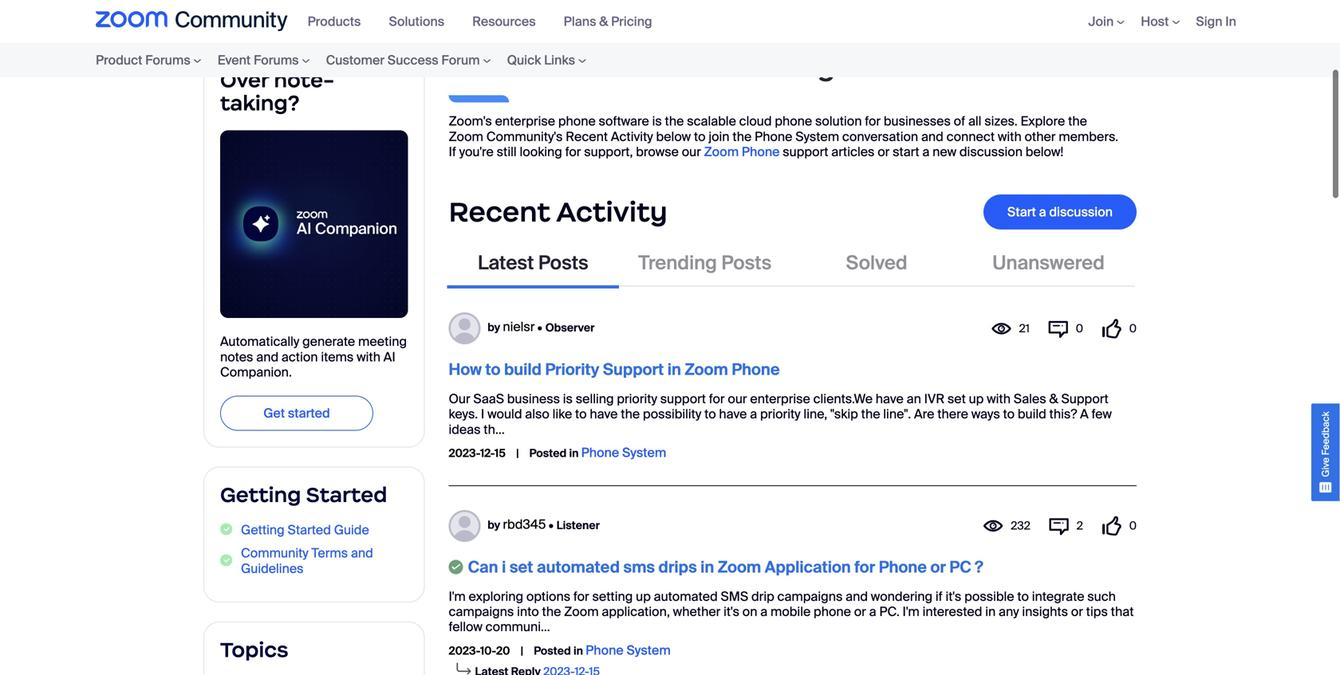 Task type: vqa. For each thing, say whether or not it's contained in the screenshot.
'246'
no



Task type: describe. For each thing, give the bounding box(es) containing it.
system for 2023-10-20 | posted in phone system
[[627, 642, 671, 659]]

ivr
[[924, 391, 945, 408]]

listener
[[557, 518, 600, 533]]

1 horizontal spatial i'm
[[903, 604, 920, 621]]

zoom's
[[449, 113, 492, 130]]

support inside our saas business is selling priority support for our enterprise clients.we have an ivr set up with sales & support keys. i would also like to have the possibility to have a priority line, "skip the line". are there ways to build this? a few ideas th...
[[1061, 391, 1109, 408]]

and inside automatically generate meeting notes and action items with ai companion.
[[256, 349, 278, 366]]

system for 2023-12-15 | posted in phone system
[[622, 445, 666, 462]]

get started
[[263, 405, 330, 422]]

a right 'on' in the right bottom of the page
[[760, 604, 768, 621]]

join
[[1088, 13, 1114, 30]]

for up the zoom phone support articles or start a new discussion below!
[[865, 113, 881, 130]]

software
[[599, 113, 649, 130]]

for inside our saas business is selling priority support for our enterprise clients.we have an ivr set up with sales & support keys. i would also like to have the possibility to have a priority line, "skip the line". are there ways to build this? a few ideas th...
[[709, 391, 725, 408]]

items
[[321, 349, 354, 366]]

our
[[449, 391, 470, 408]]

an
[[907, 391, 921, 408]]

whether
[[673, 604, 721, 621]]

the inside i'm exploring options for setting up automated sms drip campaigns and wondering if it's possible to integrate such campaigns into the zoom application, whether it's on a mobile phone or a pc. i'm interested in any insights or tips that fellow communi...
[[542, 604, 561, 621]]

0 for i'm exploring options for setting up automated sms drip campaigns and wondering if it's possible to integrate such campaigns into the zoom application, whether it's on a mobile phone or a pc. i'm interested in any insights or tips that fellow communi...
[[1129, 519, 1137, 534]]

i
[[481, 406, 484, 423]]

event forums
[[218, 52, 299, 69]]

| for 2023-10-20 | posted in phone system
[[521, 644, 523, 659]]

zoom inside zoom's enterprise phone software is the scalable cloud phone solution for businesses of all sizes. explore the zoom community's recent activity below to join the phone system conversation and connect with other members. if you're still looking for support, browse our
[[449, 128, 483, 145]]

drip
[[751, 589, 774, 605]]

in inside i'm exploring options for setting up automated sms drip campaigns and wondering if it's possible to integrate such campaigns into the zoom application, whether it's on a mobile phone or a pc. i'm interested in any insights or tips that fellow communi...
[[985, 604, 996, 621]]

0 horizontal spatial campaigns
[[449, 604, 514, 621]]

phone up wondering
[[879, 557, 927, 578]]

community
[[241, 545, 309, 562]]

exploring
[[469, 589, 523, 605]]

0 vertical spatial automated
[[537, 557, 620, 578]]

customer
[[326, 52, 385, 69]]

latest
[[478, 251, 534, 276]]

posts for latest posts
[[538, 251, 588, 276]]

?
[[975, 557, 983, 578]]

few
[[1092, 406, 1112, 423]]

can i set automated sms drips in zoom application for phone or pc ?
[[468, 557, 983, 578]]

system?
[[799, 49, 923, 84]]

cloud
[[739, 113, 772, 130]]

for inside i'm exploring options for setting up automated sms drip campaigns and wondering if it's possible to integrate such campaigns into the zoom application, whether it's on a mobile phone or a pc. i'm interested in any insights or tips that fellow communi...
[[573, 589, 589, 605]]

topics heading
[[220, 637, 408, 663]]

in
[[1225, 13, 1236, 30]]

with inside our saas business is selling priority support for our enterprise clients.we have an ivr set up with sales & support keys. i would also like to have the possibility to have a priority line, "skip the line". are there ways to build this? a few ideas th...
[[987, 391, 1011, 408]]

2 horizontal spatial have
[[876, 391, 904, 408]]

start
[[1007, 204, 1036, 221]]

20
[[496, 644, 510, 659]]

get started link
[[220, 396, 373, 431]]

zoom down pricing
[[616, 49, 696, 84]]

15
[[495, 446, 506, 461]]

for up wondering
[[855, 557, 875, 578]]

solution
[[815, 113, 862, 130]]

what
[[449, 49, 526, 84]]

10-
[[480, 644, 496, 659]]

a left pc.
[[869, 604, 876, 621]]

0 horizontal spatial discussion
[[960, 144, 1023, 160]]

businesses
[[884, 113, 951, 130]]

what is the zoom phone system?
[[449, 49, 923, 84]]

a
[[1080, 406, 1089, 423]]

automatically generate meeting notes and action items with ai companion.
[[220, 334, 407, 381]]

zoom up the possibility
[[685, 360, 728, 380]]

sms
[[623, 557, 655, 578]]

trending
[[638, 251, 717, 276]]

solved
[[846, 251, 908, 276]]

the right join
[[733, 128, 752, 145]]

other
[[1025, 128, 1056, 145]]

nielsr image
[[449, 313, 481, 345]]

solutions link
[[389, 13, 456, 30]]

clients.we
[[813, 391, 873, 408]]

any
[[999, 604, 1019, 621]]

get
[[263, 405, 285, 422]]

host link
[[1141, 13, 1180, 30]]

there
[[937, 406, 968, 423]]

a left the 'new'
[[922, 144, 930, 160]]

of
[[954, 113, 965, 130]]

zoom up sms
[[718, 557, 761, 578]]

1 horizontal spatial phone
[[775, 113, 812, 130]]

recent inside zoom's enterprise phone software is the scalable cloud phone solution for businesses of all sizes. explore the zoom community's recent activity below to join the phone system conversation and connect with other members. if you're still looking for support, browse our
[[566, 128, 608, 145]]

posted for 2023-12-15 | posted in phone system
[[529, 446, 567, 461]]

quick links link
[[499, 43, 594, 77]]

members.
[[1059, 128, 1118, 145]]

in for 2023-10-20 | posted in phone system
[[574, 644, 583, 659]]

event forums link
[[210, 43, 318, 77]]

1 vertical spatial activity
[[556, 195, 668, 229]]

set inside our saas business is selling priority support for our enterprise clients.we have an ivr set up with sales & support keys. i would also like to have the possibility to have a priority line, "skip the line". are there ways to build this? a few ideas th...
[[948, 391, 966, 408]]

to right the possibility
[[704, 406, 716, 423]]

companion.
[[220, 364, 292, 381]]

fellow
[[449, 619, 483, 636]]

0 horizontal spatial it's
[[724, 604, 739, 621]]

phone inside zoom's enterprise phone software is the scalable cloud phone solution for businesses of all sizes. explore the zoom community's recent activity below to join the phone system conversation and connect with other members. if you're still looking for support, browse our
[[755, 128, 792, 145]]

generate
[[302, 334, 355, 350]]

latest posts
[[478, 251, 588, 276]]

articles
[[831, 144, 875, 160]]

is inside zoom's enterprise phone software is the scalable cloud phone solution for businesses of all sizes. explore the zoom community's recent activity below to join the phone system conversation and connect with other members. if you're still looking for support, browse our
[[652, 113, 662, 130]]

our saas business is selling priority support for our enterprise clients.we have an ivr set up with sales & support keys. i would also like to have the possibility to have a priority line, "skip the line". are there ways to build this? a few ideas th...
[[449, 391, 1112, 438]]

rbd345 image
[[449, 510, 481, 542]]

products
[[308, 13, 361, 30]]

meeting
[[358, 334, 407, 350]]

sms
[[721, 589, 748, 605]]

browse
[[636, 144, 679, 160]]

21
[[1019, 321, 1030, 336]]

automated inside i'm exploring options for setting up automated sms drip campaigns and wondering if it's possible to integrate such campaigns into the zoom application, whether it's on a mobile phone or a pc. i'm interested in any insights or tips that fellow communi...
[[654, 589, 718, 605]]

setting
[[592, 589, 633, 605]]

notes
[[220, 349, 253, 366]]

the right selling
[[621, 406, 640, 423]]

join link
[[1088, 13, 1125, 30]]

and inside zoom's enterprise phone software is the scalable cloud phone solution for businesses of all sizes. explore the zoom community's recent activity below to join the phone system conversation and connect with other members. if you're still looking for support, browse our
[[921, 128, 944, 145]]

integrate
[[1032, 589, 1084, 605]]

to inside zoom's enterprise phone software is the scalable cloud phone solution for businesses of all sizes. explore the zoom community's recent activity below to join the phone system conversation and connect with other members. if you're still looking for support, browse our
[[694, 128, 706, 145]]

success
[[388, 52, 438, 69]]

or left pc
[[931, 557, 946, 578]]

posts for trending posts
[[721, 251, 772, 276]]

phone down cloud
[[742, 144, 780, 160]]

tips
[[1086, 604, 1108, 621]]

insights
[[1022, 604, 1068, 621]]

below
[[656, 128, 691, 145]]

into
[[517, 604, 539, 621]]

started
[[288, 405, 330, 422]]

232
[[1011, 519, 1031, 534]]

sales
[[1014, 391, 1046, 408]]

sign in link
[[1196, 13, 1236, 30]]

2
[[1077, 519, 1083, 534]]

line,
[[804, 406, 827, 423]]

• for nielsr
[[537, 320, 542, 335]]

looking
[[520, 144, 562, 160]]

0 horizontal spatial have
[[590, 406, 618, 423]]

community.title image
[[96, 11, 288, 32]]

guide
[[334, 522, 369, 539]]

phone up cloud
[[703, 49, 793, 84]]

wondering
[[871, 589, 933, 605]]

event
[[218, 52, 251, 69]]

plans
[[564, 13, 596, 30]]

saas
[[473, 391, 504, 408]]

2023- for 2023-10-20 | posted in phone system
[[449, 644, 480, 659]]

connect
[[947, 128, 995, 145]]

options
[[526, 589, 570, 605]]

to right ways
[[1003, 406, 1015, 423]]

sign in
[[1196, 13, 1236, 30]]

• for rbd345
[[549, 518, 554, 533]]

0 vertical spatial support
[[603, 360, 664, 380]]

or left pc.
[[854, 604, 866, 621]]



Task type: locate. For each thing, give the bounding box(es) containing it.
possibility
[[643, 406, 701, 423]]

0 horizontal spatial build
[[504, 360, 542, 380]]

1 posts from the left
[[538, 251, 588, 276]]

0 horizontal spatial posts
[[538, 251, 588, 276]]

0 vertical spatial •
[[537, 320, 542, 335]]

phone up our saas business is selling priority support for our enterprise clients.we have an ivr set up with sales & support keys. i would also like to have the possibility to have a priority line, "skip the line". are there ways to build this? a few ideas th...
[[732, 360, 780, 380]]

for left 'setting'
[[573, 589, 589, 605]]

2 by from the top
[[488, 518, 500, 533]]

such
[[1087, 589, 1116, 605]]

1 vertical spatial getting
[[241, 522, 285, 539]]

started for getting started guide community terms and guidelines
[[288, 522, 331, 539]]

support
[[783, 144, 828, 160], [660, 391, 706, 408]]

0 vertical spatial enterprise
[[495, 113, 555, 130]]

like
[[552, 406, 572, 423]]

phone down selling
[[581, 445, 619, 462]]

on
[[742, 604, 757, 621]]

campaigns down application
[[777, 589, 843, 605]]

enterprise inside our saas business is selling priority support for our enterprise clients.we have an ivr set up with sales & support keys. i would also like to have the possibility to have a priority line, "skip the line". are there ways to build this? a few ideas th...
[[750, 391, 810, 408]]

1 vertical spatial |
[[521, 644, 523, 659]]

0 horizontal spatial i'm
[[449, 589, 466, 605]]

enterprise left the clients.we
[[750, 391, 810, 408]]

over note- taking?
[[220, 67, 334, 116]]

1 vertical spatial our
[[728, 391, 747, 408]]

conversation
[[842, 128, 918, 145]]

in
[[667, 360, 681, 380], [569, 446, 579, 461], [701, 557, 714, 578], [985, 604, 996, 621], [574, 644, 583, 659]]

1 horizontal spatial is
[[563, 391, 573, 408]]

enterprise inside zoom's enterprise phone software is the scalable cloud phone solution for businesses of all sizes. explore the zoom community's recent activity below to join the phone system conversation and connect with other members. if you're still looking for support, browse our
[[495, 113, 555, 130]]

a inside our saas business is selling priority support for our enterprise clients.we have an ivr set up with sales & support keys. i would also like to have the possibility to have a priority line, "skip the line". are there ways to build this? a few ideas th...
[[750, 406, 757, 423]]

0 vertical spatial system
[[795, 128, 839, 145]]

is left selling
[[563, 391, 573, 408]]

posted inside 2023-10-20 | posted in phone system
[[534, 644, 571, 659]]

getting up getting started guide link
[[220, 482, 301, 508]]

zoom phone link
[[701, 144, 783, 160]]

posted
[[529, 446, 567, 461], [534, 644, 571, 659]]

plans & pricing
[[564, 13, 652, 30]]

system inside zoom's enterprise phone software is the scalable cloud phone solution for businesses of all sizes. explore the zoom community's recent activity below to join the phone system conversation and connect with other members. if you're still looking for support, browse our
[[795, 128, 839, 145]]

0 vertical spatial getting
[[220, 482, 301, 508]]

2023-10-20 | posted in phone system
[[449, 642, 671, 659]]

how to build priority support in zoom phone link
[[449, 360, 780, 380]]

in inside 2023-10-20 | posted in phone system
[[574, 644, 583, 659]]

is inside our saas business is selling priority support for our enterprise clients.we have an ivr set up with sales & support keys. i would also like to have the possibility to have a priority line, "skip the line". are there ways to build this? a few ideas th...
[[563, 391, 573, 408]]

1 horizontal spatial support
[[783, 144, 828, 160]]

a right the start
[[1039, 204, 1046, 221]]

mobile
[[771, 604, 811, 621]]

1 vertical spatial automated
[[654, 589, 718, 605]]

or left start
[[878, 144, 890, 160]]

line".
[[883, 406, 911, 423]]

1 vertical spatial phone system link
[[586, 642, 671, 659]]

up down the "sms"
[[636, 589, 651, 605]]

1 forums from the left
[[145, 52, 190, 69]]

our left join
[[682, 144, 701, 160]]

& right the sales
[[1049, 391, 1058, 408]]

phone right join
[[755, 128, 792, 145]]

0 vertical spatial recent
[[566, 128, 608, 145]]

1 by from the top
[[488, 320, 500, 335]]

by inside by rbd345 • listener
[[488, 518, 500, 533]]

start a discussion
[[1007, 204, 1113, 221]]

by inside "by nielsr • observer"
[[488, 320, 500, 335]]

discussion
[[960, 144, 1023, 160], [1049, 204, 1113, 221]]

0 horizontal spatial |
[[516, 446, 519, 461]]

getting up community
[[241, 522, 285, 539]]

2 2023- from the top
[[449, 644, 480, 659]]

2023- for 2023-12-15 | posted in phone system
[[449, 446, 480, 461]]

0 vertical spatial &
[[599, 13, 608, 30]]

how to build priority support in zoom phone
[[449, 360, 780, 380]]

i'm right pc.
[[903, 604, 920, 621]]

priority
[[545, 360, 599, 380]]

0 horizontal spatial &
[[599, 13, 608, 30]]

enterprise up 'looking'
[[495, 113, 555, 130]]

zoom's enterprise phone software is the scalable cloud phone solution for businesses of all sizes. explore the zoom community's recent activity below to join the phone system conversation and connect with other members. if you're still looking for support, browse our
[[449, 113, 1118, 160]]

phone right cloud
[[775, 113, 812, 130]]

i'm exploring options for setting up automated sms drip campaigns and wondering if it's possible to integrate such campaigns into the zoom application, whether it's on a mobile phone or a pc. i'm interested in any insights or tips that fellow communi...
[[449, 589, 1134, 636]]

unanswered
[[993, 251, 1105, 276]]

0 vertical spatial started
[[306, 482, 387, 508]]

• inside by rbd345 • listener
[[549, 518, 554, 533]]

join
[[709, 128, 730, 145]]

2023- inside 2023-12-15 | posted in phone system
[[449, 446, 480, 461]]

1 vertical spatial with
[[357, 349, 380, 366]]

products link
[[308, 13, 373, 30]]

heading
[[449, 52, 1137, 68]]

started
[[306, 482, 387, 508], [288, 522, 331, 539]]

and inside i'm exploring options for setting up automated sms drip campaigns and wondering if it's possible to integrate such campaigns into the zoom application, whether it's on a mobile phone or a pc. i'm interested in any insights or tips that fellow communi...
[[846, 589, 868, 605]]

1 horizontal spatial it's
[[946, 589, 961, 605]]

phone right mobile
[[814, 604, 851, 621]]

for right 'looking'
[[565, 144, 581, 160]]

posted for 2023-10-20 | posted in phone system
[[534, 644, 571, 659]]

posted down also
[[529, 446, 567, 461]]

1 horizontal spatial forums
[[254, 52, 299, 69]]

getting for getting started guide community terms and guidelines
[[241, 522, 285, 539]]

getting started heading
[[220, 482, 408, 508]]

& inside our saas business is selling priority support for our enterprise clients.we have an ivr set up with sales & support keys. i would also like to have the possibility to have a priority line, "skip the line". are there ways to build this? a few ideas th...
[[1049, 391, 1058, 408]]

• right nielsr link
[[537, 320, 542, 335]]

enterprise
[[495, 113, 555, 130], [750, 391, 810, 408]]

to right like
[[575, 406, 587, 423]]

2 vertical spatial with
[[987, 391, 1011, 408]]

system
[[795, 128, 839, 145], [622, 445, 666, 462], [627, 642, 671, 659]]

a inside 'link'
[[1039, 204, 1046, 221]]

0 horizontal spatial recent
[[449, 195, 550, 229]]

phone inside i'm exploring options for setting up automated sms drip campaigns and wondering if it's possible to integrate such campaigns into the zoom application, whether it's on a mobile phone or a pc. i'm interested in any insights or tips that fellow communi...
[[814, 604, 851, 621]]

started up guide
[[306, 482, 387, 508]]

priority
[[617, 391, 657, 408], [760, 406, 801, 423]]

1 vertical spatial &
[[1049, 391, 1058, 408]]

drips
[[659, 557, 697, 578]]

|
[[516, 446, 519, 461], [521, 644, 523, 659]]

1 horizontal spatial &
[[1049, 391, 1058, 408]]

keys.
[[449, 406, 478, 423]]

by for nielsr
[[488, 320, 500, 335]]

by nielsr • observer
[[488, 319, 595, 336]]

priority left the line,
[[760, 406, 801, 423]]

0 vertical spatial |
[[516, 446, 519, 461]]

1 vertical spatial support
[[1061, 391, 1109, 408]]

2023- down 'ideas'
[[449, 446, 480, 461]]

1 horizontal spatial •
[[549, 518, 554, 533]]

1 horizontal spatial campaigns
[[777, 589, 843, 605]]

set right i
[[510, 557, 533, 578]]

1 horizontal spatial enterprise
[[750, 391, 810, 408]]

| inside 2023-12-15 | posted in phone system
[[516, 446, 519, 461]]

2023-
[[449, 446, 480, 461], [449, 644, 480, 659]]

0 horizontal spatial forums
[[145, 52, 190, 69]]

and
[[921, 128, 944, 145], [256, 349, 278, 366], [351, 545, 373, 562], [846, 589, 868, 605]]

getting started guide community terms and guidelines
[[241, 522, 373, 577]]

system down the application,
[[627, 642, 671, 659]]

1 horizontal spatial automated
[[654, 589, 718, 605]]

0 horizontal spatial support
[[603, 360, 664, 380]]

started inside getting started guide community terms and guidelines
[[288, 522, 331, 539]]

2 horizontal spatial phone
[[814, 604, 851, 621]]

phone system link down the application,
[[586, 642, 671, 659]]

0 vertical spatial our
[[682, 144, 701, 160]]

1 vertical spatial recent
[[449, 195, 550, 229]]

to inside i'm exploring options for setting up automated sms drip campaigns and wondering if it's possible to integrate such campaigns into the zoom application, whether it's on a mobile phone or a pc. i'm interested in any insights or tips that fellow communi...
[[1017, 589, 1029, 605]]

it's left 'on' in the right bottom of the page
[[724, 604, 739, 621]]

started for getting started
[[306, 482, 387, 508]]

automated
[[537, 557, 620, 578], [654, 589, 718, 605]]

recent right 'looking'
[[566, 128, 608, 145]]

ai
[[384, 349, 395, 366]]

0 vertical spatial set
[[948, 391, 966, 408]]

0 vertical spatial by
[[488, 320, 500, 335]]

phone up support,
[[558, 113, 596, 130]]

is right what
[[532, 49, 555, 84]]

phone down the application,
[[586, 642, 624, 659]]

discussion inside 'link'
[[1049, 204, 1113, 221]]

1 vertical spatial build
[[1018, 406, 1046, 423]]

1 vertical spatial support
[[660, 391, 706, 408]]

system down the possibility
[[622, 445, 666, 462]]

posts down 'recent activity'
[[538, 251, 588, 276]]

1 horizontal spatial discussion
[[1049, 204, 1113, 221]]

with left ai
[[357, 349, 380, 366]]

zoom up 2023-10-20 | posted in phone system
[[564, 604, 599, 621]]

how
[[449, 360, 482, 380]]

activity inside zoom's enterprise phone software is the scalable cloud phone solution for businesses of all sizes. explore the zoom community's recent activity below to join the phone system conversation and connect with other members. if you're still looking for support, browse our
[[611, 128, 653, 145]]

scalable
[[687, 113, 736, 130]]

support up selling
[[603, 360, 664, 380]]

1 vertical spatial discussion
[[1049, 204, 1113, 221]]

support down how to build priority support in zoom phone
[[660, 391, 706, 408]]

and down guide
[[351, 545, 373, 562]]

0 horizontal spatial our
[[682, 144, 701, 160]]

| inside 2023-10-20 | posted in phone system
[[521, 644, 523, 659]]

by right rbd345 icon
[[488, 518, 500, 533]]

it's right if
[[946, 589, 961, 605]]

2 posts from the left
[[721, 251, 772, 276]]

and right start
[[921, 128, 944, 145]]

1 vertical spatial 2023-
[[449, 644, 480, 659]]

phone
[[703, 49, 793, 84], [755, 128, 792, 145], [742, 144, 780, 160], [732, 360, 780, 380], [581, 445, 619, 462], [879, 557, 927, 578], [586, 642, 624, 659]]

our inside zoom's enterprise phone software is the scalable cloud phone solution for businesses of all sizes. explore the zoom community's recent activity below to join the phone system conversation and connect with other members. if you're still looking for support, browse our
[[682, 144, 701, 160]]

in for 2023-12-15 | posted in phone system
[[569, 446, 579, 461]]

getting inside getting started guide community terms and guidelines
[[241, 522, 285, 539]]

0 vertical spatial up
[[969, 391, 984, 408]]

1 vertical spatial posted
[[534, 644, 571, 659]]

with inside zoom's enterprise phone software is the scalable cloud phone solution for businesses of all sizes. explore the zoom community's recent activity below to join the phone system conversation and connect with other members. if you're still looking for support, browse our
[[998, 128, 1022, 145]]

our inside our saas business is selling priority support for our enterprise clients.we have an ivr set up with sales & support keys. i would also like to have the possibility to have a priority line, "skip the line". are there ways to build this? a few ideas th...
[[728, 391, 747, 408]]

and right notes
[[256, 349, 278, 366]]

rbd345 link
[[503, 517, 546, 533]]

2023- down fellow
[[449, 644, 480, 659]]

product forums
[[96, 52, 190, 69]]

getting
[[220, 482, 301, 508], [241, 522, 285, 539]]

zoom inside i'm exploring options for setting up automated sms drip campaigns and wondering if it's possible to integrate such campaigns into the zoom application, whether it's on a mobile phone or a pc. i'm interested in any insights or tips that fellow communi...
[[564, 604, 599, 621]]

campaigns up 10-
[[449, 604, 514, 621]]

posted inside 2023-12-15 | posted in phone system
[[529, 446, 567, 461]]

1 horizontal spatial posts
[[721, 251, 772, 276]]

1 horizontal spatial have
[[719, 406, 747, 423]]

1 horizontal spatial recent
[[566, 128, 608, 145]]

2023- inside 2023-10-20 | posted in phone system
[[449, 644, 480, 659]]

0 horizontal spatial up
[[636, 589, 651, 605]]

explore
[[1021, 113, 1065, 130]]

phone system link for up
[[586, 642, 671, 659]]

build inside our saas business is selling priority support for our enterprise clients.we have an ivr set up with sales & support keys. i would also like to have the possibility to have a priority line, "skip the line". are there ways to build this? a few ideas th...
[[1018, 406, 1046, 423]]

below!
[[1026, 144, 1064, 160]]

terms
[[312, 545, 348, 562]]

for right the possibility
[[709, 391, 725, 408]]

forums for product forums
[[145, 52, 190, 69]]

build left this? in the right of the page
[[1018, 406, 1046, 423]]

0 vertical spatial 2023-
[[449, 446, 480, 461]]

up inside i'm exploring options for setting up automated sms drip campaigns and wondering if it's possible to integrate such campaigns into the zoom application, whether it's on a mobile phone or a pc. i'm interested in any insights or tips that fellow communi...
[[636, 589, 651, 605]]

i'm up fellow
[[449, 589, 466, 605]]

getting started
[[220, 482, 387, 508]]

0 horizontal spatial enterprise
[[495, 113, 555, 130]]

support right the sales
[[1061, 391, 1109, 408]]

support inside our saas business is selling priority support for our enterprise clients.we have an ivr set up with sales & support keys. i would also like to have the possibility to have a priority line, "skip the line". are there ways to build this? a few ideas th...
[[660, 391, 706, 408]]

| right 20
[[521, 644, 523, 659]]

zoom left still at top
[[449, 128, 483, 145]]

phone system link
[[581, 445, 666, 462], [586, 642, 671, 659]]

the right "skip
[[861, 406, 880, 423]]

posted down communi...
[[534, 644, 571, 659]]

up right there
[[969, 391, 984, 408]]

rbd345
[[503, 517, 546, 533]]

0 vertical spatial with
[[998, 128, 1022, 145]]

0 vertical spatial build
[[504, 360, 542, 380]]

0 horizontal spatial phone
[[558, 113, 596, 130]]

is up browse
[[652, 113, 662, 130]]

1 vertical spatial started
[[288, 522, 331, 539]]

by left nielsr at the left top of the page
[[488, 320, 500, 335]]

build
[[504, 360, 542, 380], [1018, 406, 1046, 423]]

the
[[562, 49, 610, 84], [665, 113, 684, 130], [1068, 113, 1087, 130], [733, 128, 752, 145], [621, 406, 640, 423], [861, 406, 880, 423], [542, 604, 561, 621]]

and left pc.
[[846, 589, 868, 605]]

priority down how to build priority support in zoom phone
[[617, 391, 657, 408]]

0 horizontal spatial support
[[660, 391, 706, 408]]

discussion right the start
[[1049, 204, 1113, 221]]

it's
[[946, 589, 961, 605], [724, 604, 739, 621]]

1 vertical spatial by
[[488, 518, 500, 533]]

0 for our saas business is selling priority support for our enterprise clients.we have an ivr set up with sales & support keys. i would also like to have the possibility to have a priority line, "skip the line". are there ways to build this? a few ideas th...
[[1129, 321, 1137, 336]]

build up business
[[504, 360, 542, 380]]

menu bar
[[300, 0, 672, 43], [1064, 0, 1244, 43], [64, 43, 626, 77]]

menu bar containing products
[[300, 0, 672, 43]]

plans & pricing link
[[564, 13, 664, 30]]

with inside automatically generate meeting notes and action items with ai companion.
[[357, 349, 380, 366]]

1 horizontal spatial up
[[969, 391, 984, 408]]

activity
[[611, 128, 653, 145], [556, 195, 668, 229]]

0 vertical spatial discussion
[[960, 144, 1023, 160]]

i
[[502, 557, 506, 578]]

product forums link
[[96, 43, 210, 77]]

1 horizontal spatial our
[[728, 391, 747, 408]]

discussion down sizes.
[[960, 144, 1023, 160]]

1 vertical spatial system
[[622, 445, 666, 462]]

phone system link for priority
[[581, 445, 666, 462]]

1 horizontal spatial support
[[1061, 391, 1109, 408]]

2 vertical spatial is
[[563, 391, 573, 408]]

in for how to build priority support in zoom phone
[[667, 360, 681, 380]]

the up browse
[[665, 113, 684, 130]]

can
[[468, 557, 498, 578]]

1 horizontal spatial |
[[521, 644, 523, 659]]

1 vertical spatial •
[[549, 518, 554, 533]]

in inside 2023-12-15 | posted in phone system
[[569, 446, 579, 461]]

0 vertical spatial is
[[532, 49, 555, 84]]

with
[[998, 128, 1022, 145], [357, 349, 380, 366], [987, 391, 1011, 408]]

1 vertical spatial set
[[510, 557, 533, 578]]

• inside "by nielsr • observer"
[[537, 320, 542, 335]]

sign
[[1196, 13, 1223, 30]]

that
[[1111, 604, 1134, 621]]

or left "tips"
[[1071, 604, 1083, 621]]

2 vertical spatial system
[[627, 642, 671, 659]]

and inside getting started guide community terms and guidelines
[[351, 545, 373, 562]]

1 horizontal spatial priority
[[760, 406, 801, 423]]

have right the possibility
[[719, 406, 747, 423]]

our right the possibility
[[728, 391, 747, 408]]

menu bar containing product forums
[[64, 43, 626, 77]]

community terms and guidelines link
[[241, 545, 408, 577]]

campaigns
[[777, 589, 843, 605], [449, 604, 514, 621]]

up inside our saas business is selling priority support for our enterprise clients.we have an ivr set up with sales & support keys. i would also like to have the possibility to have a priority line, "skip the line". are there ways to build this? a few ideas th...
[[969, 391, 984, 408]]

to right how
[[485, 360, 501, 380]]

0 horizontal spatial •
[[537, 320, 542, 335]]

support down solution
[[783, 144, 828, 160]]

interested
[[923, 604, 982, 621]]

getting started guide link
[[241, 522, 369, 539]]

the right into
[[542, 604, 561, 621]]

if
[[449, 144, 456, 160]]

0 vertical spatial activity
[[611, 128, 653, 145]]

zoom down scalable in the right top of the page
[[704, 144, 739, 160]]

you're
[[459, 144, 494, 160]]

| right 15
[[516, 446, 519, 461]]

activity down support,
[[556, 195, 668, 229]]

trending posts
[[638, 251, 772, 276]]

automated down drips
[[654, 589, 718, 605]]

0 horizontal spatial automated
[[537, 557, 620, 578]]

set right ivr
[[948, 391, 966, 408]]

forums for event forums
[[254, 52, 299, 69]]

0 horizontal spatial is
[[532, 49, 555, 84]]

2 forums from the left
[[254, 52, 299, 69]]

the right explore
[[1068, 113, 1087, 130]]

| for 2023-12-15 | posted in phone system
[[516, 446, 519, 461]]

started up the terms
[[288, 522, 331, 539]]

1 horizontal spatial build
[[1018, 406, 1046, 423]]

1 vertical spatial is
[[652, 113, 662, 130]]

have right like
[[590, 406, 618, 423]]

recent up latest
[[449, 195, 550, 229]]

community's
[[486, 128, 563, 145]]

0 vertical spatial support
[[783, 144, 828, 160]]

2023-12-15 | posted in phone system
[[449, 445, 666, 462]]

to left join
[[694, 128, 706, 145]]

have left an
[[876, 391, 904, 408]]

by rbd345 • listener
[[488, 517, 600, 533]]

a left the line,
[[750, 406, 757, 423]]

2 horizontal spatial is
[[652, 113, 662, 130]]

1 vertical spatial up
[[636, 589, 651, 605]]

note-
[[274, 67, 334, 93]]

phone system link down selling
[[581, 445, 666, 462]]

posts right trending
[[721, 251, 772, 276]]

the down plans
[[562, 49, 610, 84]]

getting for getting started
[[220, 482, 301, 508]]

observer
[[545, 320, 595, 335]]

by for rbd345
[[488, 518, 500, 533]]

1 horizontal spatial set
[[948, 391, 966, 408]]

1 2023- from the top
[[449, 446, 480, 461]]

1 vertical spatial enterprise
[[750, 391, 810, 408]]

pc
[[950, 557, 971, 578]]

0 vertical spatial posted
[[529, 446, 567, 461]]

guidelines
[[241, 561, 304, 577]]

0 horizontal spatial set
[[510, 557, 533, 578]]

0 vertical spatial phone system link
[[581, 445, 666, 462]]

0 horizontal spatial priority
[[617, 391, 657, 408]]

menu bar containing join
[[1064, 0, 1244, 43]]



